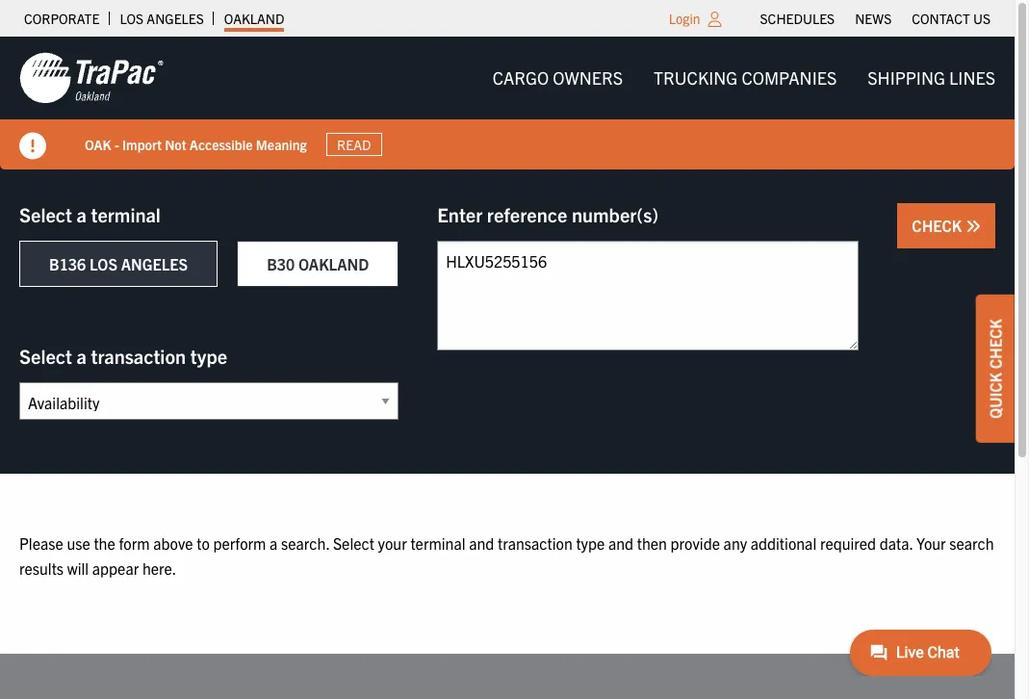 Task type: vqa. For each thing, say whether or not it's contained in the screenshot.
the left and
yes



Task type: locate. For each thing, give the bounding box(es) containing it.
select left your
[[333, 534, 375, 553]]

los right corporate
[[120, 10, 144, 27]]

1 vertical spatial angeles
[[121, 254, 188, 274]]

shipping
[[868, 66, 946, 89]]

schedules link
[[760, 5, 835, 32]]

form
[[119, 534, 150, 553]]

0 horizontal spatial check
[[912, 216, 966, 235]]

a for terminal
[[77, 202, 87, 226]]

terminal up b136 los angeles
[[91, 202, 161, 226]]

1 vertical spatial los
[[89, 254, 118, 274]]

contact
[[912, 10, 971, 27]]

your
[[917, 534, 946, 553]]

a
[[77, 202, 87, 226], [77, 344, 87, 368], [270, 534, 278, 553]]

lines
[[950, 66, 996, 89]]

then
[[637, 534, 667, 553]]

a for transaction
[[77, 344, 87, 368]]

1 horizontal spatial oakland
[[298, 254, 369, 274]]

los
[[120, 10, 144, 27], [89, 254, 118, 274]]

0 vertical spatial terminal
[[91, 202, 161, 226]]

news link
[[855, 5, 892, 32]]

import
[[122, 135, 162, 153]]

1 vertical spatial terminal
[[411, 534, 466, 553]]

provide
[[671, 534, 720, 553]]

0 horizontal spatial solid image
[[19, 133, 46, 160]]

0 vertical spatial solid image
[[19, 133, 46, 160]]

oakland
[[224, 10, 285, 27], [298, 254, 369, 274]]

and left "then"
[[609, 534, 634, 553]]

check
[[912, 216, 966, 235], [986, 319, 1006, 369]]

read
[[337, 136, 371, 153]]

corporate
[[24, 10, 100, 27]]

meaning
[[256, 135, 307, 153]]

1 vertical spatial a
[[77, 344, 87, 368]]

perform
[[213, 534, 266, 553]]

1 horizontal spatial transaction
[[498, 534, 573, 553]]

1 horizontal spatial and
[[609, 534, 634, 553]]

1 vertical spatial transaction
[[498, 534, 573, 553]]

schedules
[[760, 10, 835, 27]]

oakland right los angeles
[[224, 10, 285, 27]]

terminal inside please use the form above to perform a search. select your terminal and transaction type and then provide any additional required data. your search results will appear here. quick check
[[411, 534, 466, 553]]

select up b136
[[19, 202, 72, 226]]

a up b136
[[77, 202, 87, 226]]

0 vertical spatial check
[[912, 216, 966, 235]]

angeles
[[147, 10, 204, 27], [121, 254, 188, 274]]

and right your
[[469, 534, 494, 553]]

banner
[[0, 37, 1030, 170]]

terminal right your
[[411, 534, 466, 553]]

shipping lines
[[868, 66, 996, 89]]

terminal
[[91, 202, 161, 226], [411, 534, 466, 553]]

b30 oakland
[[267, 254, 369, 274]]

select a terminal
[[19, 202, 161, 226]]

cargo owners
[[493, 66, 623, 89]]

shipping lines link
[[853, 59, 1011, 97]]

0 vertical spatial angeles
[[147, 10, 204, 27]]

1 vertical spatial check
[[986, 319, 1006, 369]]

menu bar down light image at the right top of the page
[[477, 59, 1011, 97]]

transaction
[[91, 344, 186, 368], [498, 534, 573, 553]]

quick check link
[[977, 295, 1015, 443]]

contact us
[[912, 10, 991, 27]]

type
[[190, 344, 227, 368], [576, 534, 605, 553]]

footer
[[0, 654, 1015, 699]]

b30
[[267, 254, 295, 274]]

select
[[19, 202, 72, 226], [19, 344, 72, 368], [333, 534, 375, 553]]

0 vertical spatial select
[[19, 202, 72, 226]]

angeles down "select a terminal"
[[121, 254, 188, 274]]

0 vertical spatial transaction
[[91, 344, 186, 368]]

trucking companies link
[[639, 59, 853, 97]]

a left search.
[[270, 534, 278, 553]]

1 horizontal spatial terminal
[[411, 534, 466, 553]]

1 vertical spatial menu bar
[[477, 59, 1011, 97]]

additional
[[751, 534, 817, 553]]

oakland right the b30
[[298, 254, 369, 274]]

solid image
[[19, 133, 46, 160], [966, 219, 981, 234]]

1 horizontal spatial type
[[576, 534, 605, 553]]

us
[[974, 10, 991, 27]]

1 horizontal spatial los
[[120, 10, 144, 27]]

your
[[378, 534, 407, 553]]

check button
[[898, 203, 996, 248]]

cargo owners link
[[477, 59, 639, 97]]

select for select a terminal
[[19, 202, 72, 226]]

1 vertical spatial solid image
[[966, 219, 981, 234]]

select down b136
[[19, 344, 72, 368]]

0 vertical spatial oakland
[[224, 10, 285, 27]]

menu bar
[[750, 5, 1001, 32], [477, 59, 1011, 97]]

0 vertical spatial type
[[190, 344, 227, 368]]

los right b136
[[89, 254, 118, 274]]

2 vertical spatial select
[[333, 534, 375, 553]]

menu bar containing cargo owners
[[477, 59, 1011, 97]]

not
[[165, 135, 186, 153]]

2 vertical spatial a
[[270, 534, 278, 553]]

0 horizontal spatial and
[[469, 534, 494, 553]]

1 horizontal spatial check
[[986, 319, 1006, 369]]

1 vertical spatial select
[[19, 344, 72, 368]]

quick
[[986, 373, 1006, 419]]

1 vertical spatial type
[[576, 534, 605, 553]]

read link
[[326, 133, 382, 156]]

please use the form above to perform a search. select your terminal and transaction type and then provide any additional required data. your search results will appear here. quick check
[[19, 319, 1006, 577]]

menu bar up shipping
[[750, 5, 1001, 32]]

required
[[820, 534, 877, 553]]

0 vertical spatial a
[[77, 202, 87, 226]]

0 horizontal spatial type
[[190, 344, 227, 368]]

1 horizontal spatial solid image
[[966, 219, 981, 234]]

login link
[[669, 10, 701, 27]]

0 horizontal spatial oakland
[[224, 10, 285, 27]]

0 horizontal spatial los
[[89, 254, 118, 274]]

angeles left oakland 'link'
[[147, 10, 204, 27]]

data.
[[880, 534, 913, 553]]

and
[[469, 534, 494, 553], [609, 534, 634, 553]]

check inside please use the form above to perform a search. select your terminal and transaction type and then provide any additional required data. your search results will appear here. quick check
[[986, 319, 1006, 369]]

a down b136
[[77, 344, 87, 368]]

enter
[[438, 202, 483, 226]]

0 vertical spatial menu bar
[[750, 5, 1001, 32]]

login
[[669, 10, 701, 27]]

search
[[950, 534, 995, 553]]



Task type: describe. For each thing, give the bounding box(es) containing it.
oak - import not accessible meaning
[[85, 135, 307, 153]]

here.
[[142, 558, 177, 577]]

b136
[[49, 254, 86, 274]]

Enter reference number(s) text field
[[438, 241, 859, 351]]

menu bar containing schedules
[[750, 5, 1001, 32]]

contact us link
[[912, 5, 991, 32]]

enter reference number(s)
[[438, 202, 659, 226]]

type inside please use the form above to perform a search. select your terminal and transaction type and then provide any additional required data. your search results will appear here. quick check
[[576, 534, 605, 553]]

number(s)
[[572, 202, 659, 226]]

companies
[[742, 66, 837, 89]]

reference
[[487, 202, 568, 226]]

will
[[67, 558, 89, 577]]

check inside check button
[[912, 216, 966, 235]]

banner containing cargo owners
[[0, 37, 1030, 170]]

search.
[[281, 534, 330, 553]]

select inside please use the form above to perform a search. select your terminal and transaction type and then provide any additional required data. your search results will appear here. quick check
[[333, 534, 375, 553]]

any
[[724, 534, 748, 553]]

corporate link
[[24, 5, 100, 32]]

0 horizontal spatial transaction
[[91, 344, 186, 368]]

transaction inside please use the form above to perform a search. select your terminal and transaction type and then provide any additional required data. your search results will appear here. quick check
[[498, 534, 573, 553]]

1 and from the left
[[469, 534, 494, 553]]

oakland link
[[224, 5, 285, 32]]

owners
[[553, 66, 623, 89]]

solid image inside check button
[[966, 219, 981, 234]]

-
[[115, 135, 119, 153]]

to
[[197, 534, 210, 553]]

los angeles link
[[120, 5, 204, 32]]

appear
[[92, 558, 139, 577]]

select a transaction type
[[19, 344, 227, 368]]

use
[[67, 534, 90, 553]]

oak
[[85, 135, 111, 153]]

above
[[153, 534, 193, 553]]

los angeles
[[120, 10, 204, 27]]

the
[[94, 534, 115, 553]]

b136 los angeles
[[49, 254, 188, 274]]

accessible
[[190, 135, 253, 153]]

light image
[[708, 12, 722, 27]]

select for select a transaction type
[[19, 344, 72, 368]]

oakland image
[[19, 51, 164, 105]]

news
[[855, 10, 892, 27]]

cargo
[[493, 66, 549, 89]]

a inside please use the form above to perform a search. select your terminal and transaction type and then provide any additional required data. your search results will appear here. quick check
[[270, 534, 278, 553]]

trucking
[[654, 66, 738, 89]]

please
[[19, 534, 63, 553]]

2 and from the left
[[609, 534, 634, 553]]

results
[[19, 558, 64, 577]]

1 vertical spatial oakland
[[298, 254, 369, 274]]

0 horizontal spatial terminal
[[91, 202, 161, 226]]

0 vertical spatial los
[[120, 10, 144, 27]]

trucking companies
[[654, 66, 837, 89]]



